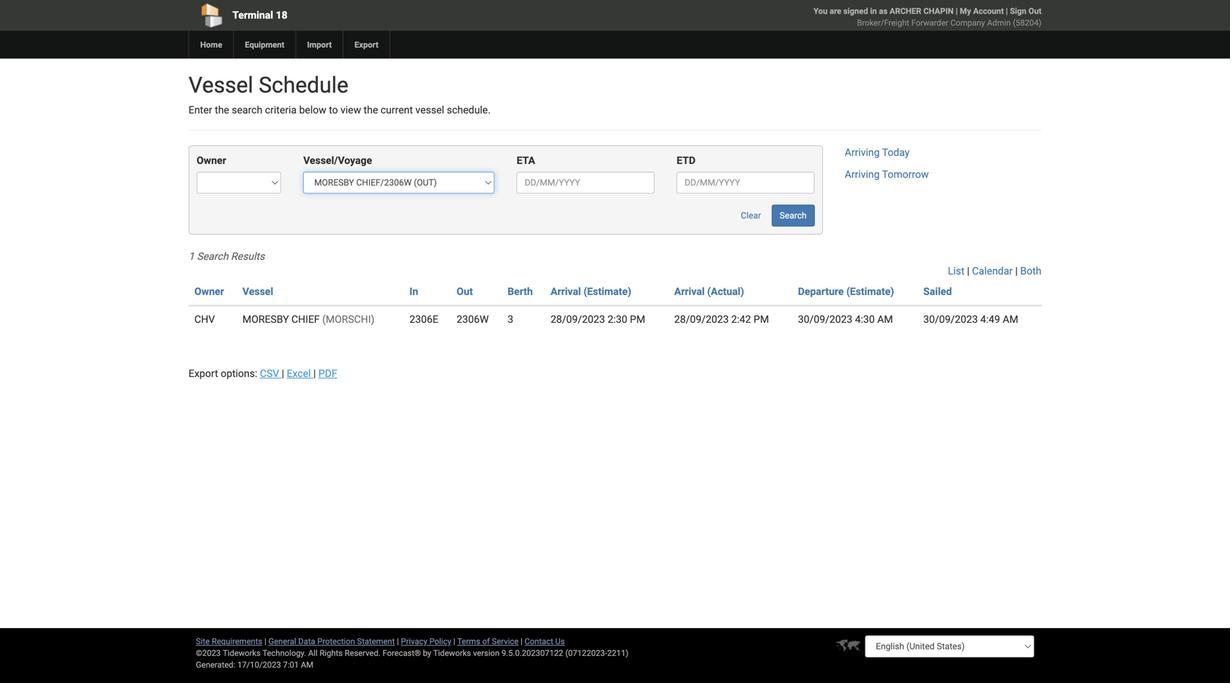 Task type: vqa. For each thing, say whether or not it's contained in the screenshot.
five corresponding to $100
no



Task type: describe. For each thing, give the bounding box(es) containing it.
list link
[[948, 265, 965, 277]]

all
[[308, 648, 318, 658]]

2306e
[[410, 313, 438, 325]]

service
[[492, 637, 519, 646]]

broker/freight
[[857, 18, 909, 27]]

vessel for vessel schedule enter the search criteria below to view the current vessel schedule.
[[189, 72, 253, 98]]

departure (estimate)
[[798, 286, 894, 298]]

sign out link
[[1010, 6, 1042, 16]]

sailed link
[[923, 286, 952, 298]]

equipment link
[[233, 31, 295, 59]]

requirements
[[212, 637, 262, 646]]

out inside you are signed in as archer chapin | my account | sign out broker/freight forwarder company admin (58204)
[[1029, 6, 1042, 16]]

current
[[381, 104, 413, 116]]

statement
[[357, 637, 395, 646]]

arrival for arrival (actual)
[[674, 286, 705, 298]]

version
[[473, 648, 500, 658]]

28/09/2023 2:42 pm
[[674, 313, 769, 325]]

vessel/voyage
[[303, 154, 372, 167]]

tomorrow
[[882, 168, 929, 180]]

departure (estimate) link
[[798, 286, 894, 298]]

pm for 28/09/2023 2:42 pm
[[754, 313, 769, 325]]

home link
[[189, 31, 233, 59]]

0 vertical spatial owner
[[197, 154, 226, 167]]

vessel for vessel
[[242, 286, 273, 298]]

arriving for arriving tomorrow
[[845, 168, 880, 180]]

tideworks
[[433, 648, 471, 658]]

general data protection statement link
[[268, 637, 395, 646]]

site requirements link
[[196, 637, 262, 646]]

am inside site requirements | general data protection statement | privacy policy | terms of service | contact us ©2023 tideworks technology. all rights reserved. forecast® by tideworks version 9.5.0.202307122 (07122023-2211) generated: 17/10/2023 7:01 am
[[301, 660, 313, 670]]

arriving for arriving today
[[845, 146, 880, 158]]

export for export options: csv | excel | pdf
[[189, 368, 218, 380]]

am for 30/09/2023 4:30 am
[[877, 313, 893, 325]]

in
[[410, 286, 418, 298]]

site requirements | general data protection statement | privacy policy | terms of service | contact us ©2023 tideworks technology. all rights reserved. forecast® by tideworks version 9.5.0.202307122 (07122023-2211) generated: 17/10/2023 7:01 am
[[196, 637, 629, 670]]

search inside button
[[780, 210, 807, 221]]

(estimate) for arrival (estimate)
[[584, 286, 631, 298]]

terminal
[[232, 9, 273, 21]]

calendar link
[[972, 265, 1013, 277]]

| right csv
[[282, 368, 284, 380]]

18
[[276, 9, 288, 21]]

by
[[423, 648, 431, 658]]

contact
[[525, 637, 553, 646]]

arrival (estimate)
[[551, 286, 631, 298]]

30/09/2023 4:30 am
[[798, 313, 893, 325]]

(actual)
[[707, 286, 744, 298]]

30/09/2023 4:49 am
[[923, 313, 1018, 325]]

both link
[[1020, 265, 1042, 277]]

terminal 18
[[232, 9, 288, 21]]

1 search results list | calendar | both
[[189, 250, 1042, 277]]

ETA text field
[[517, 172, 655, 194]]

moresby chief (morschi)
[[242, 313, 375, 325]]

policy
[[429, 637, 451, 646]]

in
[[870, 6, 877, 16]]

1 the from the left
[[215, 104, 229, 116]]

results
[[231, 250, 265, 262]]

eta
[[517, 154, 535, 167]]

import link
[[295, 31, 343, 59]]

of
[[482, 637, 490, 646]]

arrival (actual) link
[[674, 286, 744, 298]]

2211)
[[607, 648, 629, 658]]

us
[[555, 637, 565, 646]]

out link
[[457, 286, 473, 298]]

contact us link
[[525, 637, 565, 646]]

export for export
[[354, 40, 379, 49]]

9.5.0.202307122
[[502, 648, 563, 658]]

arriving tomorrow
[[845, 168, 929, 180]]

moresby
[[242, 313, 289, 325]]

forecast®
[[383, 648, 421, 658]]

criteria
[[265, 104, 297, 116]]

rights
[[320, 648, 343, 658]]

you
[[814, 6, 828, 16]]

search
[[232, 104, 262, 116]]

terminal 18 link
[[189, 0, 531, 31]]

pm for 28/09/2023 2:30 pm
[[630, 313, 645, 325]]

clear button
[[733, 205, 769, 227]]

general
[[268, 637, 296, 646]]

chief
[[291, 313, 320, 325]]

| left pdf link
[[313, 368, 316, 380]]

terms of service link
[[457, 637, 519, 646]]

28/09/2023 for 28/09/2023 2:42 pm
[[674, 313, 729, 325]]

pdf
[[318, 368, 337, 380]]

vessel schedule enter the search criteria below to view the current vessel schedule.
[[189, 72, 491, 116]]

privacy policy link
[[401, 637, 451, 646]]

site
[[196, 637, 210, 646]]

17/10/2023
[[237, 660, 281, 670]]

(morschi)
[[322, 313, 375, 325]]

schedule
[[259, 72, 349, 98]]

sign
[[1010, 6, 1027, 16]]

csv
[[260, 368, 279, 380]]

schedule.
[[447, 104, 491, 116]]

departure
[[798, 286, 844, 298]]

(07122023-
[[565, 648, 607, 658]]

ETD text field
[[677, 172, 815, 194]]



Task type: locate. For each thing, give the bounding box(es) containing it.
export link
[[343, 31, 389, 59]]

| left my at the top right of the page
[[956, 6, 958, 16]]

arrival for arrival (estimate)
[[551, 286, 581, 298]]

2 (estimate) from the left
[[846, 286, 894, 298]]

0 horizontal spatial search
[[197, 250, 228, 262]]

2 30/09/2023 from the left
[[923, 313, 978, 325]]

| right list
[[967, 265, 970, 277]]

| up 9.5.0.202307122
[[521, 637, 523, 646]]

list
[[948, 265, 965, 277]]

1 vertical spatial vessel
[[242, 286, 273, 298]]

pm right the 2:42
[[754, 313, 769, 325]]

chapin
[[924, 6, 954, 16]]

arriving up 'arriving tomorrow'
[[845, 146, 880, 158]]

arriving down the arriving today
[[845, 168, 880, 180]]

0 horizontal spatial out
[[457, 286, 473, 298]]

(estimate) up 4:30
[[846, 286, 894, 298]]

1 horizontal spatial out
[[1029, 6, 1042, 16]]

owner link
[[194, 286, 224, 298]]

vessel
[[415, 104, 444, 116]]

7:01
[[283, 660, 299, 670]]

export left 'options:'
[[189, 368, 218, 380]]

am
[[877, 313, 893, 325], [1003, 313, 1018, 325], [301, 660, 313, 670]]

30/09/2023 down sailed
[[923, 313, 978, 325]]

|
[[956, 6, 958, 16], [1006, 6, 1008, 16], [967, 265, 970, 277], [1015, 265, 1018, 277], [282, 368, 284, 380], [313, 368, 316, 380], [264, 637, 266, 646], [397, 637, 399, 646], [453, 637, 455, 646], [521, 637, 523, 646]]

arrival up the '28/09/2023 2:30 pm' on the top of the page
[[551, 286, 581, 298]]

am down all
[[301, 660, 313, 670]]

technology.
[[262, 648, 306, 658]]

(estimate) down 1 search results list | calendar | both
[[584, 286, 631, 298]]

1 horizontal spatial am
[[877, 313, 893, 325]]

28/09/2023
[[551, 313, 605, 325], [674, 313, 729, 325]]

1 horizontal spatial 30/09/2023
[[923, 313, 978, 325]]

csv link
[[260, 368, 282, 380]]

1 (estimate) from the left
[[584, 286, 631, 298]]

1 horizontal spatial search
[[780, 210, 807, 221]]

1 horizontal spatial export
[[354, 40, 379, 49]]

2 pm from the left
[[754, 313, 769, 325]]

arrival (estimate) link
[[551, 286, 631, 298]]

0 horizontal spatial am
[[301, 660, 313, 670]]

4:49
[[981, 313, 1000, 325]]

1
[[189, 250, 194, 262]]

export options: csv | excel | pdf
[[189, 368, 337, 380]]

1 pm from the left
[[630, 313, 645, 325]]

(estimate)
[[584, 286, 631, 298], [846, 286, 894, 298]]

2 the from the left
[[364, 104, 378, 116]]

28/09/2023 2:30 pm
[[551, 313, 645, 325]]

0 horizontal spatial 28/09/2023
[[551, 313, 605, 325]]

1 30/09/2023 from the left
[[798, 313, 853, 325]]

owner up "chv"
[[194, 286, 224, 298]]

0 vertical spatial out
[[1029, 6, 1042, 16]]

28/09/2023 down arrival (estimate) link
[[551, 313, 605, 325]]

to
[[329, 104, 338, 116]]

1 arrival from the left
[[551, 286, 581, 298]]

equipment
[[245, 40, 284, 49]]

arrival left (actual)
[[674, 286, 705, 298]]

(58204)
[[1013, 18, 1042, 27]]

search right clear "button"
[[780, 210, 807, 221]]

below
[[299, 104, 326, 116]]

arrival
[[551, 286, 581, 298], [674, 286, 705, 298]]

2:42
[[731, 313, 751, 325]]

arriving tomorrow link
[[845, 168, 929, 180]]

0 horizontal spatial 30/09/2023
[[798, 313, 853, 325]]

0 horizontal spatial arrival
[[551, 286, 581, 298]]

vessel link
[[242, 286, 273, 298]]

pdf link
[[318, 368, 337, 380]]

excel
[[287, 368, 311, 380]]

1 vertical spatial export
[[189, 368, 218, 380]]

admin
[[987, 18, 1011, 27]]

2 arrival from the left
[[674, 286, 705, 298]]

1 horizontal spatial pm
[[754, 313, 769, 325]]

arriving today link
[[845, 146, 910, 158]]

privacy
[[401, 637, 427, 646]]

pm right 2:30
[[630, 313, 645, 325]]

chv
[[194, 313, 215, 325]]

in link
[[410, 286, 418, 298]]

1 horizontal spatial the
[[364, 104, 378, 116]]

| up tideworks
[[453, 637, 455, 646]]

| left the sign
[[1006, 6, 1008, 16]]

©2023 tideworks
[[196, 648, 261, 658]]

| up forecast®
[[397, 637, 399, 646]]

1 horizontal spatial (estimate)
[[846, 286, 894, 298]]

| left both link
[[1015, 265, 1018, 277]]

30/09/2023 down departure
[[798, 313, 853, 325]]

view
[[341, 104, 361, 116]]

1 arriving from the top
[[845, 146, 880, 158]]

vessel up enter
[[189, 72, 253, 98]]

0 horizontal spatial pm
[[630, 313, 645, 325]]

1 vertical spatial search
[[197, 250, 228, 262]]

the right view
[[364, 104, 378, 116]]

calendar
[[972, 265, 1013, 277]]

0 vertical spatial search
[[780, 210, 807, 221]]

am for 30/09/2023 4:49 am
[[1003, 313, 1018, 325]]

0 horizontal spatial export
[[189, 368, 218, 380]]

as
[[879, 6, 888, 16]]

excel link
[[287, 368, 313, 380]]

1 horizontal spatial arrival
[[674, 286, 705, 298]]

30/09/2023 for 30/09/2023 4:30 am
[[798, 313, 853, 325]]

28/09/2023 for 28/09/2023 2:30 pm
[[551, 313, 605, 325]]

enter
[[189, 104, 212, 116]]

0 horizontal spatial (estimate)
[[584, 286, 631, 298]]

2:30
[[608, 313, 627, 325]]

2 horizontal spatial am
[[1003, 313, 1018, 325]]

you are signed in as archer chapin | my account | sign out broker/freight forwarder company admin (58204)
[[814, 6, 1042, 27]]

0 vertical spatial vessel
[[189, 72, 253, 98]]

vessel inside the vessel schedule enter the search criteria below to view the current vessel schedule.
[[189, 72, 253, 98]]

1 28/09/2023 from the left
[[551, 313, 605, 325]]

am right 4:30
[[877, 313, 893, 325]]

28/09/2023 down arrival (actual)
[[674, 313, 729, 325]]

3
[[508, 313, 513, 325]]

export down terminal 18 link
[[354, 40, 379, 49]]

arriving
[[845, 146, 880, 158], [845, 168, 880, 180]]

terms
[[457, 637, 480, 646]]

30/09/2023
[[798, 313, 853, 325], [923, 313, 978, 325]]

search inside 1 search results list | calendar | both
[[197, 250, 228, 262]]

1 vertical spatial owner
[[194, 286, 224, 298]]

home
[[200, 40, 222, 49]]

0 horizontal spatial the
[[215, 104, 229, 116]]

(estimate) for departure (estimate)
[[846, 286, 894, 298]]

berth
[[508, 286, 533, 298]]

1 vertical spatial out
[[457, 286, 473, 298]]

the right enter
[[215, 104, 229, 116]]

arrival (actual)
[[674, 286, 744, 298]]

company
[[951, 18, 985, 27]]

out up (58204)
[[1029, 6, 1042, 16]]

0 vertical spatial export
[[354, 40, 379, 49]]

2306w
[[457, 313, 489, 325]]

30/09/2023 for 30/09/2023 4:49 am
[[923, 313, 978, 325]]

options:
[[221, 368, 257, 380]]

1 horizontal spatial 28/09/2023
[[674, 313, 729, 325]]

generated:
[[196, 660, 235, 670]]

signed
[[843, 6, 868, 16]]

vessel up the moresby
[[242, 286, 273, 298]]

reserved.
[[345, 648, 381, 658]]

owner down enter
[[197, 154, 226, 167]]

0 vertical spatial arriving
[[845, 146, 880, 158]]

my account link
[[960, 6, 1004, 16]]

account
[[973, 6, 1004, 16]]

pm
[[630, 313, 645, 325], [754, 313, 769, 325]]

both
[[1020, 265, 1042, 277]]

search button
[[772, 205, 815, 227]]

am right 4:49
[[1003, 313, 1018, 325]]

search right 1
[[197, 250, 228, 262]]

vessel
[[189, 72, 253, 98], [242, 286, 273, 298]]

today
[[882, 146, 910, 158]]

| left general
[[264, 637, 266, 646]]

2 arriving from the top
[[845, 168, 880, 180]]

1 vertical spatial arriving
[[845, 168, 880, 180]]

out up 2306w
[[457, 286, 473, 298]]

export
[[354, 40, 379, 49], [189, 368, 218, 380]]

my
[[960, 6, 971, 16]]

2 28/09/2023 from the left
[[674, 313, 729, 325]]



